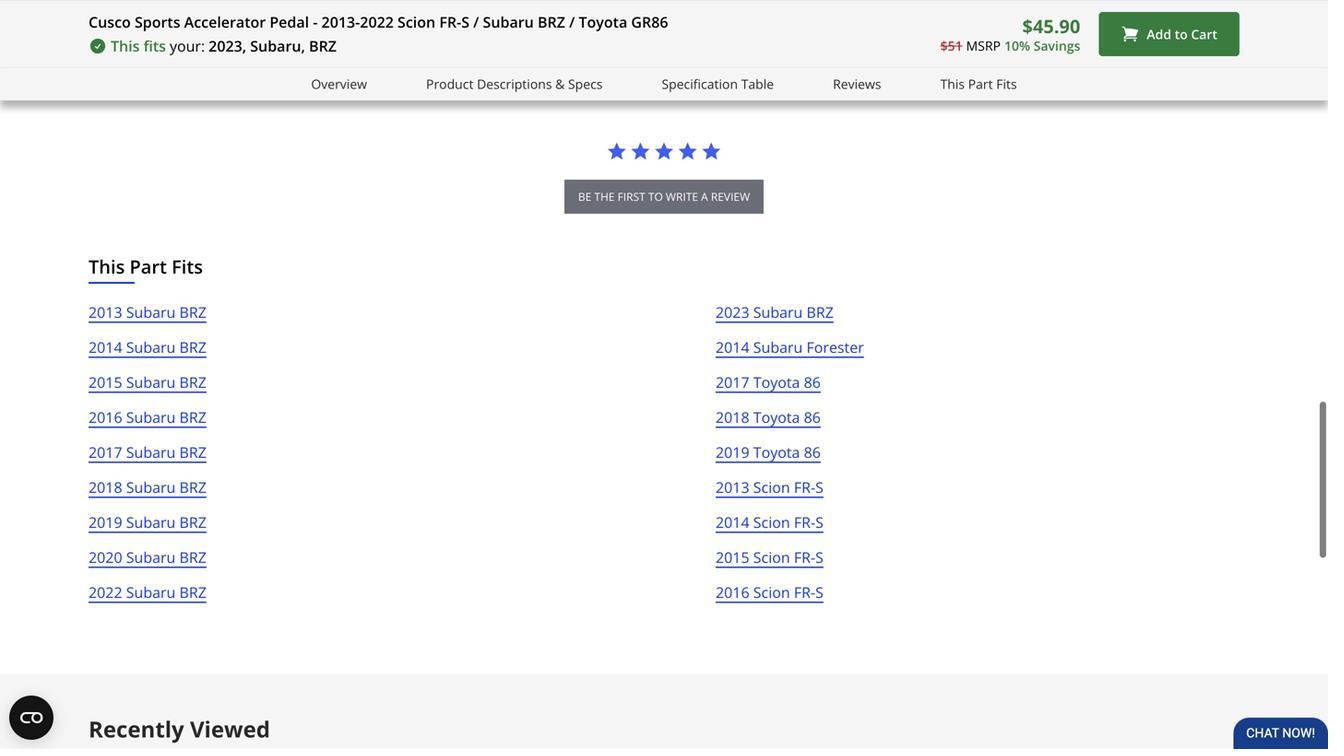 Task type: describe. For each thing, give the bounding box(es) containing it.
s for 2016 scion fr-s
[[815, 583, 823, 603]]

product
[[426, 75, 474, 93]]

86 for 2017 toyota 86
[[804, 373, 821, 392]]

empty star image
[[597, 0, 621, 5]]

2015 scion fr-s link
[[716, 546, 823, 581]]

descriptions
[[477, 75, 552, 93]]

4 empty star image from the left
[[669, 0, 693, 5]]

viewed
[[190, 715, 270, 745]]

scion for 2015
[[753, 548, 790, 568]]

2018 toyota 86 link
[[716, 406, 821, 441]]

scion for 2013
[[753, 478, 790, 498]]

table
[[741, 75, 774, 93]]

-
[[313, 12, 318, 32]]

brz for 2016 subaru brz
[[179, 408, 206, 427]]

2020
[[89, 548, 122, 568]]

&
[[555, 75, 565, 93]]

cusco
[[89, 12, 131, 32]]

2014 subaru forester
[[716, 338, 864, 357]]

reviews
[[98, 66, 153, 83]]

2016 subaru brz link
[[89, 406, 206, 441]]

to inside button
[[648, 189, 663, 204]]

$45.90
[[1022, 13, 1080, 39]]

subaru,
[[250, 36, 305, 56]]

fr- for 2015 scion fr-s
[[794, 548, 815, 568]]

0 vertical spatial this
[[111, 36, 140, 56]]

be the first to write a review
[[578, 189, 750, 204]]

gr86
[[631, 12, 668, 32]]

2023
[[716, 303, 749, 322]]

2016 for 2016 subaru brz
[[89, 408, 122, 427]]

10%
[[1004, 37, 1030, 54]]

subaru for 2014 subaru forester
[[753, 338, 803, 357]]

cart
[[1191, 25, 1217, 43]]

$45.90 $51 msrp 10% savings
[[940, 13, 1080, 54]]

2 empty star image from the left
[[621, 0, 645, 5]]

2015 subaru brz link
[[89, 371, 206, 406]]

write
[[666, 189, 698, 204]]

2020 subaru brz link
[[89, 546, 206, 581]]

brz down '-'
[[309, 36, 337, 56]]

2013 for 2013 scion fr-s
[[716, 478, 749, 498]]

brz for 2017 subaru brz
[[179, 443, 206, 463]]

specification
[[662, 75, 738, 93]]

$51
[[940, 37, 963, 54]]

brz for 2022 subaru brz
[[179, 583, 206, 603]]

this fits your: 2023, subaru, brz
[[111, 36, 337, 56]]

the
[[594, 189, 615, 204]]

2016 subaru brz
[[89, 408, 206, 427]]

2018 toyota 86
[[716, 408, 821, 427]]

2023,
[[209, 36, 246, 56]]

2 vertical spatial this
[[89, 254, 125, 279]]

2 star image from the left
[[654, 141, 674, 161]]

scion for 2014
[[753, 513, 790, 533]]

fr- up product
[[439, 12, 461, 32]]

be
[[578, 189, 591, 204]]

brz up &
[[538, 12, 565, 32]]

add
[[1147, 25, 1171, 43]]

1 vertical spatial this
[[940, 75, 965, 93]]

first
[[618, 189, 645, 204]]

a
[[701, 189, 708, 204]]

2018 subaru brz link
[[89, 476, 206, 511]]

toyota for 2019
[[753, 443, 800, 463]]

brz for 2013 subaru brz
[[179, 303, 206, 322]]

brz for 2023 subaru brz
[[807, 303, 834, 322]]

fr- for 2016 scion fr-s
[[794, 583, 815, 603]]

2019 subaru brz link
[[89, 511, 206, 546]]

add to cart button
[[1099, 12, 1239, 56]]

this part fits link
[[940, 74, 1017, 95]]

s for 2015 scion fr-s
[[815, 548, 823, 568]]

2016 scion fr-s
[[716, 583, 823, 603]]

open widget image
[[9, 696, 53, 741]]

2015 subaru brz
[[89, 373, 206, 392]]

brz for 2018 subaru brz
[[179, 478, 206, 498]]

2017 subaru brz
[[89, 443, 206, 463]]

1 horizontal spatial fits
[[996, 75, 1017, 93]]

s for 2013 scion fr-s
[[815, 478, 823, 498]]

product descriptions & specs link
[[426, 74, 603, 95]]

2015 for 2015 subaru brz
[[89, 373, 122, 392]]

2017 toyota 86 link
[[716, 371, 821, 406]]

sports
[[135, 12, 180, 32]]

86 for 2018 toyota 86
[[804, 408, 821, 427]]

1 horizontal spatial part
[[968, 75, 993, 93]]

toyota for 2017
[[753, 373, 800, 392]]

brz for 2014 subaru brz
[[179, 338, 206, 357]]

2016 for 2016 scion fr-s
[[716, 583, 749, 603]]

scion for 2016
[[753, 583, 790, 603]]

0 horizontal spatial fits
[[172, 254, 203, 279]]

savings
[[1034, 37, 1080, 54]]

to inside 'button'
[[1175, 25, 1188, 43]]

specification table link
[[662, 74, 774, 95]]

s for 2014 scion fr-s
[[815, 513, 823, 533]]

2014 subaru forester link
[[716, 336, 864, 371]]

subaru for 2015 subaru brz
[[126, 373, 176, 392]]



Task type: locate. For each thing, give the bounding box(es) containing it.
1 vertical spatial this part fits
[[89, 254, 203, 279]]

star image up first at the top left
[[630, 141, 651, 161]]

0 horizontal spatial 2013
[[89, 303, 122, 322]]

part down "msrp"
[[968, 75, 993, 93]]

2015 down 2014 subaru brz link
[[89, 373, 122, 392]]

part
[[968, 75, 993, 93], [130, 254, 167, 279]]

2018 down 2017 toyota 86 link
[[716, 408, 749, 427]]

2018 for 2018 subaru brz
[[89, 478, 122, 498]]

86 down the 2018 toyota 86 link
[[804, 443, 821, 463]]

scion down 2014 scion fr-s link
[[753, 548, 790, 568]]

2019 up 2020
[[89, 513, 122, 533]]

1 vertical spatial to
[[648, 189, 663, 204]]

0 vertical spatial 86
[[804, 373, 821, 392]]

empty star image
[[573, 0, 597, 5], [621, 0, 645, 5], [645, 0, 669, 5], [669, 0, 693, 5]]

2014 scion fr-s link
[[716, 511, 823, 546]]

subaru for 2020 subaru brz
[[126, 548, 176, 568]]

s down 2015 scion fr-s link
[[815, 583, 823, 603]]

1 86 from the top
[[804, 373, 821, 392]]

2022 right '-'
[[360, 12, 394, 32]]

2014 down 2013 subaru brz link
[[89, 338, 122, 357]]

2013 scion fr-s
[[716, 478, 823, 498]]

overview
[[311, 75, 367, 93]]

1 horizontal spatial star image
[[654, 141, 674, 161]]

2014 down 2013 scion fr-s link
[[716, 513, 749, 533]]

subaru down 2017 subaru brz link
[[126, 478, 176, 498]]

2017 toyota 86
[[716, 373, 821, 392]]

86 inside the 2018 toyota 86 link
[[804, 408, 821, 427]]

2016 down 2015 subaru brz link
[[89, 408, 122, 427]]

1 horizontal spatial 2019
[[716, 443, 749, 463]]

1 horizontal spatial star image
[[678, 141, 698, 161]]

2014 subaru brz link
[[89, 336, 206, 371]]

subaru down 2015 subaru brz link
[[126, 408, 176, 427]]

2023 subaru brz
[[716, 303, 834, 322]]

0 horizontal spatial to
[[648, 189, 663, 204]]

fr- inside 2015 scion fr-s link
[[794, 548, 815, 568]]

2013 up 2014 subaru brz in the top of the page
[[89, 303, 122, 322]]

0 vertical spatial fits
[[996, 75, 1017, 93]]

scion down 2015 scion fr-s link
[[753, 583, 790, 603]]

1 vertical spatial fits
[[172, 254, 203, 279]]

your:
[[170, 36, 205, 56]]

msrp
[[966, 37, 1001, 54]]

accelerator
[[184, 12, 266, 32]]

fr- inside 2016 scion fr-s link
[[794, 583, 815, 603]]

1 vertical spatial part
[[130, 254, 167, 279]]

2023 subaru brz link
[[716, 301, 834, 336]]

0 vertical spatial to
[[1175, 25, 1188, 43]]

0 horizontal spatial 2015
[[89, 373, 122, 392]]

reviews tab
[[98, 66, 153, 90]]

brz down 2019 subaru brz link
[[179, 548, 206, 568]]

86 down 2014 subaru forester link
[[804, 373, 821, 392]]

1 empty star image from the left
[[573, 0, 597, 5]]

subaru for 2023 subaru brz
[[753, 303, 803, 322]]

2014 for 2014 subaru forester
[[716, 338, 749, 357]]

star image up the the
[[607, 141, 627, 161]]

subaru inside 2017 subaru brz link
[[126, 443, 176, 463]]

1 vertical spatial 2013
[[716, 478, 749, 498]]

subaru inside 2022 subaru brz link
[[126, 583, 176, 603]]

0 vertical spatial 2018
[[716, 408, 749, 427]]

recently viewed
[[89, 715, 270, 745]]

1 horizontal spatial /
[[569, 12, 575, 32]]

to right the add
[[1175, 25, 1188, 43]]

2019 down the 2018 toyota 86 link
[[716, 443, 749, 463]]

2018 for 2018 toyota 86
[[716, 408, 749, 427]]

brz for 2020 subaru brz
[[179, 548, 206, 568]]

subaru down 2019 subaru brz link
[[126, 548, 176, 568]]

3 empty star image from the left
[[645, 0, 669, 5]]

fr- down 2014 scion fr-s link
[[794, 548, 815, 568]]

review
[[711, 189, 750, 204]]

0 horizontal spatial star image
[[630, 141, 651, 161]]

subaru inside 2014 subaru brz link
[[126, 338, 176, 357]]

0 horizontal spatial star image
[[607, 141, 627, 161]]

86 inside 2019 toyota 86 'link'
[[804, 443, 821, 463]]

2013 subaru brz
[[89, 303, 206, 322]]

2022 inside 2022 subaru brz link
[[89, 583, 122, 603]]

brz up 2014 subaru brz in the top of the page
[[179, 303, 206, 322]]

2017 for 2017 subaru brz
[[89, 443, 122, 463]]

2013 for 2013 subaru brz
[[89, 303, 122, 322]]

0 vertical spatial this part fits
[[940, 75, 1017, 93]]

fr- inside 2014 scion fr-s link
[[794, 513, 815, 533]]

be the first to write a review button
[[564, 180, 764, 214]]

subaru inside 2023 subaru brz link
[[753, 303, 803, 322]]

1 vertical spatial 2022
[[89, 583, 122, 603]]

2015 for 2015 scion fr-s
[[716, 548, 749, 568]]

brz down 2015 subaru brz link
[[179, 408, 206, 427]]

2020 subaru brz
[[89, 548, 206, 568]]

2019 for 2019 toyota 86
[[716, 443, 749, 463]]

to right first at the top left
[[648, 189, 663, 204]]

scion
[[398, 12, 435, 32], [753, 478, 790, 498], [753, 513, 790, 533], [753, 548, 790, 568], [753, 583, 790, 603]]

2014
[[89, 338, 122, 357], [716, 338, 749, 357], [716, 513, 749, 533]]

86 for 2019 toyota 86
[[804, 443, 821, 463]]

this up reviews
[[111, 36, 140, 56]]

brz down 2014 subaru brz link
[[179, 373, 206, 392]]

2013 subaru brz link
[[89, 301, 206, 336]]

reviews
[[833, 75, 881, 93]]

subaru inside 2018 subaru brz link
[[126, 478, 176, 498]]

1 horizontal spatial 2015
[[716, 548, 749, 568]]

subaru for 2016 subaru brz
[[126, 408, 176, 427]]

0 vertical spatial part
[[968, 75, 993, 93]]

2017 inside 2017 subaru brz link
[[89, 443, 122, 463]]

specification table
[[662, 75, 774, 93]]

brz for 2015 subaru brz
[[179, 373, 206, 392]]

2016
[[89, 408, 122, 427], [716, 583, 749, 603]]

2013 down 2019 toyota 86 'link'
[[716, 478, 749, 498]]

2 86 from the top
[[804, 408, 821, 427]]

star image
[[630, 141, 651, 161], [654, 141, 674, 161]]

subaru for 2022 subaru brz
[[126, 583, 176, 603]]

this down $51
[[940, 75, 965, 93]]

subaru
[[483, 12, 534, 32], [126, 303, 176, 322], [753, 303, 803, 322], [126, 338, 176, 357], [753, 338, 803, 357], [126, 373, 176, 392], [126, 408, 176, 427], [126, 443, 176, 463], [126, 478, 176, 498], [126, 513, 176, 533], [126, 548, 176, 568], [126, 583, 176, 603]]

tab list
[[98, 66, 241, 90]]

1 vertical spatial 2015
[[716, 548, 749, 568]]

1 / from the left
[[473, 12, 479, 32]]

2 star image from the left
[[678, 141, 698, 161]]

toyota down 2017 toyota 86 link
[[753, 408, 800, 427]]

subaru inside 2016 subaru brz link
[[126, 408, 176, 427]]

2017 down 2016 subaru brz link
[[89, 443, 122, 463]]

specs
[[568, 75, 603, 93]]

brz up forester on the top right
[[807, 303, 834, 322]]

2014 for 2014 subaru brz
[[89, 338, 122, 357]]

scion down 2019 toyota 86 'link'
[[753, 478, 790, 498]]

1 vertical spatial 2017
[[89, 443, 122, 463]]

s
[[461, 12, 469, 32], [815, 478, 823, 498], [815, 513, 823, 533], [815, 548, 823, 568], [815, 583, 823, 603]]

2017 for 2017 toyota 86
[[716, 373, 749, 392]]

subaru inside 2013 subaru brz link
[[126, 303, 176, 322]]

toyota for 2018
[[753, 408, 800, 427]]

fits
[[144, 36, 166, 56]]

recently
[[89, 715, 184, 745]]

2017 subaru brz link
[[89, 441, 206, 476]]

subaru up 2014 subaru forester on the top of page
[[753, 303, 803, 322]]

2 horizontal spatial star image
[[701, 141, 721, 161]]

2 / from the left
[[569, 12, 575, 32]]

0 vertical spatial 2017
[[716, 373, 749, 392]]

subaru inside 2015 subaru brz link
[[126, 373, 176, 392]]

cusco sports accelerator pedal - 2013-2022 scion fr-s / subaru brz / toyota gr86
[[89, 12, 668, 32]]

2014 down '2023'
[[716, 338, 749, 357]]

fr- inside 2013 scion fr-s link
[[794, 478, 815, 498]]

subaru for 2019 subaru brz
[[126, 513, 176, 533]]

2019 inside 'link'
[[716, 443, 749, 463]]

fits
[[996, 75, 1017, 93], [172, 254, 203, 279]]

0 horizontal spatial part
[[130, 254, 167, 279]]

1 vertical spatial 86
[[804, 408, 821, 427]]

fits down 10%
[[996, 75, 1017, 93]]

1 horizontal spatial to
[[1175, 25, 1188, 43]]

1 horizontal spatial this part fits
[[940, 75, 1017, 93]]

subaru for 2018 subaru brz
[[126, 478, 176, 498]]

3 star image from the left
[[701, 141, 721, 161]]

1 horizontal spatial 2016
[[716, 583, 749, 603]]

fr- for 2014 scion fr-s
[[794, 513, 815, 533]]

overview link
[[311, 74, 367, 95]]

add to cart
[[1147, 25, 1217, 43]]

subaru for 2014 subaru brz
[[126, 338, 176, 357]]

1 horizontal spatial 2013
[[716, 478, 749, 498]]

tab list containing reviews
[[98, 66, 241, 90]]

2019
[[716, 443, 749, 463], [89, 513, 122, 533]]

brz
[[538, 12, 565, 32], [309, 36, 337, 56], [179, 303, 206, 322], [807, 303, 834, 322], [179, 338, 206, 357], [179, 373, 206, 392], [179, 408, 206, 427], [179, 443, 206, 463], [179, 478, 206, 498], [179, 513, 206, 533], [179, 548, 206, 568], [179, 583, 206, 603]]

0 horizontal spatial /
[[473, 12, 479, 32]]

2015 down 2014 scion fr-s link
[[716, 548, 749, 568]]

brz down 2017 subaru brz link
[[179, 478, 206, 498]]

3 86 from the top
[[804, 443, 821, 463]]

part up 2013 subaru brz
[[130, 254, 167, 279]]

2014 scion fr-s
[[716, 513, 823, 533]]

2019 for 2019 subaru brz
[[89, 513, 122, 533]]

subaru down 2018 subaru brz link
[[126, 513, 176, 533]]

2022 subaru brz link
[[89, 581, 206, 616]]

1 horizontal spatial 2018
[[716, 408, 749, 427]]

2022 subaru brz
[[89, 583, 206, 603]]

2014 subaru brz
[[89, 338, 206, 357]]

0 horizontal spatial 2017
[[89, 443, 122, 463]]

1 vertical spatial 2018
[[89, 478, 122, 498]]

0 horizontal spatial 2022
[[89, 583, 122, 603]]

s up product
[[461, 12, 469, 32]]

fits up 2013 subaru brz
[[172, 254, 203, 279]]

s down 2019 toyota 86 'link'
[[815, 478, 823, 498]]

0 vertical spatial 2015
[[89, 373, 122, 392]]

1 vertical spatial 2016
[[716, 583, 749, 603]]

subaru up product descriptions & specs
[[483, 12, 534, 32]]

subaru down 2014 subaru brz link
[[126, 373, 176, 392]]

0 horizontal spatial 2016
[[89, 408, 122, 427]]

subaru down 2020 subaru brz link
[[126, 583, 176, 603]]

0 vertical spatial 2019
[[716, 443, 749, 463]]

2019 toyota 86 link
[[716, 441, 821, 476]]

2018 down 2017 subaru brz link
[[89, 478, 122, 498]]

star image up write
[[678, 141, 698, 161]]

toyota
[[579, 12, 627, 32], [753, 373, 800, 392], [753, 408, 800, 427], [753, 443, 800, 463]]

/
[[473, 12, 479, 32], [569, 12, 575, 32]]

/ up product
[[473, 12, 479, 32]]

2017 inside 2017 toyota 86 link
[[716, 373, 749, 392]]

subaru inside 2020 subaru brz link
[[126, 548, 176, 568]]

2 vertical spatial 86
[[804, 443, 821, 463]]

/ up specs
[[569, 12, 575, 32]]

2013-
[[321, 12, 360, 32]]

s down 2013 scion fr-s link
[[815, 513, 823, 533]]

0 vertical spatial 2016
[[89, 408, 122, 427]]

scion up product
[[398, 12, 435, 32]]

2019 toyota 86
[[716, 443, 821, 463]]

subaru down 2023 subaru brz link
[[753, 338, 803, 357]]

2018
[[716, 408, 749, 427], [89, 478, 122, 498]]

2013 scion fr-s link
[[716, 476, 823, 511]]

2017 up 2018 toyota 86
[[716, 373, 749, 392]]

product descriptions & specs
[[426, 75, 603, 93]]

fr- for 2013 scion fr-s
[[794, 478, 815, 498]]

brz down 2018 subaru brz link
[[179, 513, 206, 533]]

subaru for 2013 subaru brz
[[126, 303, 176, 322]]

2014 for 2014 scion fr-s
[[716, 513, 749, 533]]

questions tab
[[170, 66, 241, 83]]

star image up 'a'
[[701, 141, 721, 161]]

this
[[111, 36, 140, 56], [940, 75, 965, 93], [89, 254, 125, 279]]

86 inside 2017 toyota 86 link
[[804, 373, 821, 392]]

1 star image from the left
[[607, 141, 627, 161]]

star image up be the first to write a review
[[654, 141, 674, 161]]

2017
[[716, 373, 749, 392], [89, 443, 122, 463]]

0 horizontal spatial this part fits
[[89, 254, 203, 279]]

subaru up 2014 subaru brz in the top of the page
[[126, 303, 176, 322]]

subaru inside 2019 subaru brz link
[[126, 513, 176, 533]]

2015
[[89, 373, 122, 392], [716, 548, 749, 568]]

brz down 2016 subaru brz link
[[179, 443, 206, 463]]

1 horizontal spatial 2017
[[716, 373, 749, 392]]

0 horizontal spatial 2018
[[89, 478, 122, 498]]

s down 2014 scion fr-s link
[[815, 548, 823, 568]]

toyota inside 'link'
[[753, 443, 800, 463]]

2019 subaru brz
[[89, 513, 206, 533]]

fr- down 2015 scion fr-s link
[[794, 583, 815, 603]]

forester
[[807, 338, 864, 357]]

brz for 2019 subaru brz
[[179, 513, 206, 533]]

toyota down the 2018 toyota 86 link
[[753, 443, 800, 463]]

toyota down empty star icon on the left top
[[579, 12, 627, 32]]

brz down 2020 subaru brz link
[[179, 583, 206, 603]]

fr-
[[439, 12, 461, 32], [794, 478, 815, 498], [794, 513, 815, 533], [794, 548, 815, 568], [794, 583, 815, 603]]

2016 down 2015 scion fr-s link
[[716, 583, 749, 603]]

2018 subaru brz
[[89, 478, 206, 498]]

fr- down 2013 scion fr-s link
[[794, 513, 815, 533]]

1 vertical spatial 2019
[[89, 513, 122, 533]]

brz down 2013 subaru brz link
[[179, 338, 206, 357]]

reviews link
[[833, 74, 881, 95]]

this part fits down "msrp"
[[940, 75, 1017, 93]]

86 down 2017 toyota 86 link
[[804, 408, 821, 427]]

86
[[804, 373, 821, 392], [804, 408, 821, 427], [804, 443, 821, 463]]

1 star image from the left
[[630, 141, 651, 161]]

subaru inside 2014 subaru forester link
[[753, 338, 803, 357]]

this part fits up 2013 subaru brz
[[89, 254, 203, 279]]

subaru down 2016 subaru brz link
[[126, 443, 176, 463]]

subaru for 2017 subaru brz
[[126, 443, 176, 463]]

this up 2013 subaru brz
[[89, 254, 125, 279]]

toyota down 2014 subaru forester link
[[753, 373, 800, 392]]

questions
[[170, 66, 241, 83]]

2022 down 2020
[[89, 583, 122, 603]]

0 vertical spatial 2013
[[89, 303, 122, 322]]

pedal
[[270, 12, 309, 32]]

1 horizontal spatial 2022
[[360, 12, 394, 32]]

2016 scion fr-s link
[[716, 581, 823, 616]]

0 horizontal spatial 2019
[[89, 513, 122, 533]]

subaru down 2013 subaru brz link
[[126, 338, 176, 357]]

star image
[[607, 141, 627, 161], [678, 141, 698, 161], [701, 141, 721, 161]]

fr- down 2019 toyota 86 'link'
[[794, 478, 815, 498]]

2015 scion fr-s
[[716, 548, 823, 568]]

scion down 2013 scion fr-s link
[[753, 513, 790, 533]]

2013
[[89, 303, 122, 322], [716, 478, 749, 498]]

0 vertical spatial 2022
[[360, 12, 394, 32]]



Task type: vqa. For each thing, say whether or not it's contained in the screenshot.
Fits to the left
yes



